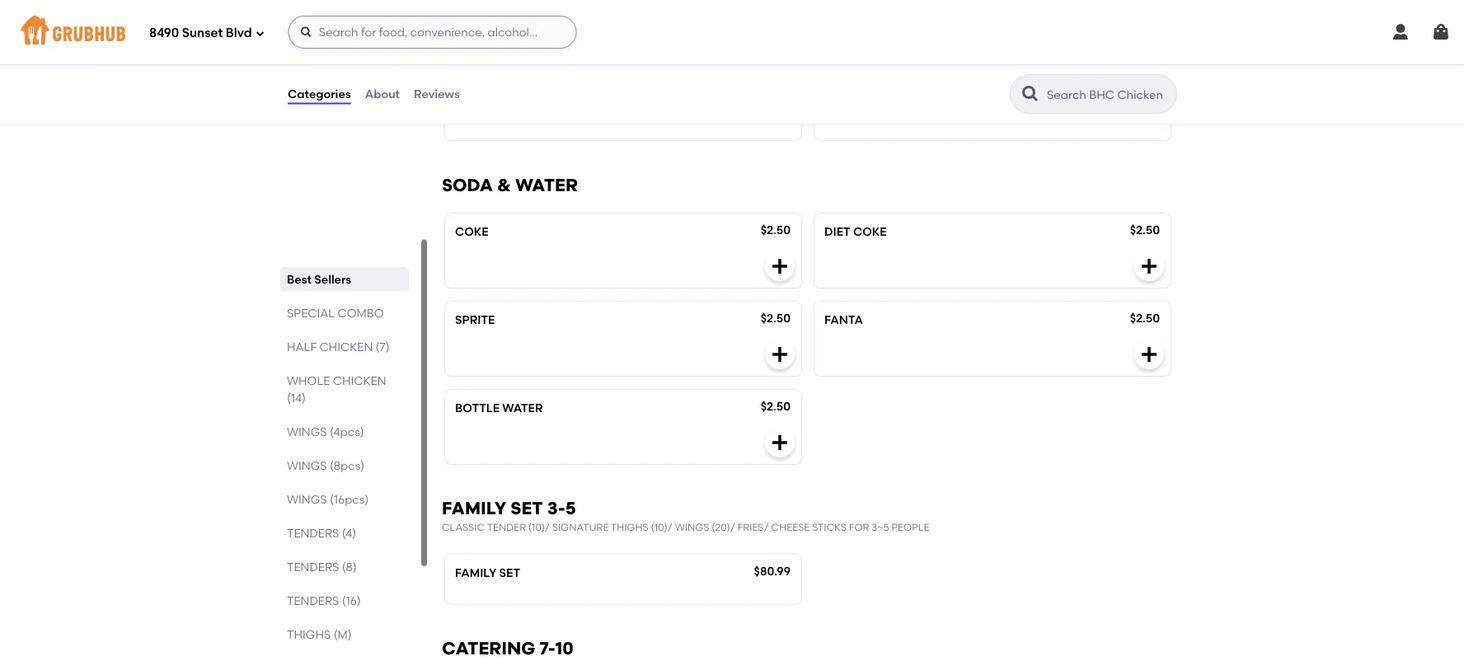 Task type: locate. For each thing, give the bounding box(es) containing it.
2 horizontal spatial svg image
[[1140, 256, 1159, 276]]

family set
[[455, 566, 520, 580]]

tenders (4)
[[287, 526, 356, 540]]

set up "catering 7-10" on the bottom left
[[499, 566, 520, 580]]

family down the classic on the left bottom of the page
[[455, 566, 497, 580]]

water
[[515, 175, 578, 196], [503, 401, 543, 415]]

family set 3-5 classic tender (10)/ signature thighs (10)/ wings (20)/ fries/ cheese sticks for 3~5 people
[[442, 498, 930, 533]]

family
[[442, 498, 506, 519], [455, 566, 497, 580]]

1 horizontal spatial coke
[[853, 225, 887, 239]]

wings (4pcs) tab
[[287, 423, 402, 440]]

wings up tenders (4)
[[287, 492, 327, 506]]

(m)
[[334, 627, 352, 641]]

combo inside tab
[[338, 305, 384, 319]]

bottle
[[455, 401, 500, 415]]

8490 sunset blvd
[[149, 26, 252, 41]]

svg image for bottle water
[[770, 433, 790, 453]]

thighs left (m)
[[287, 627, 331, 641]]

wings down wings (4pcs)
[[287, 458, 327, 472]]

chicken
[[319, 339, 373, 353], [333, 373, 386, 387]]

categories button
[[287, 64, 352, 124]]

special combo
[[287, 305, 384, 319]]

$2.50 for bottle water
[[761, 399, 791, 414]]

special
[[287, 305, 335, 319]]

1 vertical spatial tender
[[487, 521, 526, 533]]

wings
[[287, 424, 327, 438], [287, 458, 327, 472], [287, 492, 327, 506], [675, 521, 710, 533]]

coke
[[455, 225, 489, 239], [853, 225, 887, 239]]

(7)
[[376, 339, 390, 353]]

tenders inside tab
[[287, 559, 339, 573]]

thighs inside thighs (m) tab
[[287, 627, 331, 641]]

(10)/ left (20)/ at the bottom
[[651, 521, 673, 533]]

0 horizontal spatial (10)/
[[528, 521, 550, 533]]

set left 3-
[[511, 498, 543, 519]]

&
[[497, 175, 511, 196]]

coke right diet at the top right of page
[[853, 225, 887, 239]]

tender up reviews
[[442, 52, 514, 73]]

1 vertical spatial combo
[[338, 305, 384, 319]]

(10)/
[[528, 521, 550, 533], [651, 521, 673, 533]]

set
[[511, 498, 543, 519], [499, 566, 520, 580]]

0 vertical spatial thighs
[[611, 521, 649, 533]]

family up the classic on the left bottom of the page
[[442, 498, 506, 519]]

2 vertical spatial svg image
[[770, 433, 790, 453]]

$2.50
[[761, 223, 791, 237], [1130, 223, 1160, 237], [761, 311, 791, 325], [1130, 311, 1160, 325], [761, 399, 791, 414]]

wings inside family set 3-5 classic tender (10)/ signature thighs (10)/ wings (20)/ fries/ cheese sticks for 3~5 people
[[675, 521, 710, 533]]

1 tenders from the top
[[287, 526, 339, 540]]

wings for wings (8pcs)
[[287, 458, 327, 472]]

best sellers tab
[[287, 270, 402, 287]]

chicken inside whole chicken (14)
[[333, 373, 386, 387]]

0 vertical spatial set
[[511, 498, 543, 519]]

$2.50 for fanta
[[1130, 311, 1160, 325]]

$17.00
[[1127, 100, 1160, 114]]

1 horizontal spatial thighs
[[611, 521, 649, 533]]

1 vertical spatial tenders
[[287, 559, 339, 573]]

classic
[[442, 521, 485, 533]]

set inside family set 3-5 classic tender (10)/ signature thighs (10)/ wings (20)/ fries/ cheese sticks for 3~5 people
[[511, 498, 543, 519]]

combo
[[518, 52, 589, 73], [338, 305, 384, 319]]

2 vertical spatial tenders
[[287, 593, 339, 607]]

for
[[849, 521, 870, 533]]

(10)/ down 3-
[[528, 521, 550, 533]]

chicken inside tab
[[319, 339, 373, 353]]

wings down (14)
[[287, 424, 327, 438]]

1 vertical spatial family
[[455, 566, 497, 580]]

1 horizontal spatial svg image
[[770, 433, 790, 453]]

1 (10)/ from the left
[[528, 521, 550, 533]]

svg image
[[255, 28, 265, 38], [1140, 256, 1159, 276], [770, 433, 790, 453]]

3-
[[547, 498, 565, 519]]

wings (16pcs)
[[287, 492, 369, 506]]

1 vertical spatial water
[[503, 401, 543, 415]]

wings inside wings (16pcs) tab
[[287, 492, 327, 506]]

$2.50 for coke
[[761, 223, 791, 237]]

tender right the classic on the left bottom of the page
[[487, 521, 526, 533]]

chicken down special combo tab
[[319, 339, 373, 353]]

(4pcs)
[[330, 424, 364, 438]]

sticks
[[812, 521, 847, 533]]

(16pcs)
[[330, 492, 369, 506]]

family for family set 3-5 classic tender (10)/ signature thighs (10)/ wings (20)/ fries/ cheese sticks for 3~5 people
[[442, 498, 506, 519]]

tenders up thighs (m)
[[287, 593, 339, 607]]

tender inside family set 3-5 classic tender (10)/ signature thighs (10)/ wings (20)/ fries/ cheese sticks for 3~5 people
[[487, 521, 526, 533]]

catering 7-10
[[442, 638, 574, 659]]

1 vertical spatial svg image
[[1140, 256, 1159, 276]]

signature
[[552, 521, 609, 533]]

wings (8pcs)
[[287, 458, 365, 472]]

0 vertical spatial tender
[[442, 52, 514, 73]]

(4)
[[342, 526, 356, 540]]

wings inside wings (8pcs) tab
[[287, 458, 327, 472]]

thighs
[[611, 521, 649, 533], [287, 627, 331, 641]]

chicken down half chicken (7) tab
[[333, 373, 386, 387]]

wings inside wings (4pcs) tab
[[287, 424, 327, 438]]

whole
[[287, 373, 330, 387]]

combo for special combo
[[338, 305, 384, 319]]

svg image for diet coke
[[1140, 256, 1159, 276]]

family inside family set 3-5 classic tender (10)/ signature thighs (10)/ wings (20)/ fries/ cheese sticks for 3~5 people
[[442, 498, 506, 519]]

tenders
[[287, 526, 339, 540], [287, 559, 339, 573], [287, 593, 339, 607]]

combo for tender combo
[[518, 52, 589, 73]]

special combo tab
[[287, 304, 402, 321]]

tenders down tenders (4)
[[287, 559, 339, 573]]

1 vertical spatial chicken
[[333, 373, 386, 387]]

about button
[[364, 64, 401, 124]]

tender
[[442, 52, 514, 73], [487, 521, 526, 533]]

set for family set
[[499, 566, 520, 580]]

5
[[565, 498, 576, 519]]

0 horizontal spatial coke
[[455, 225, 489, 239]]

3 tenders from the top
[[287, 593, 339, 607]]

0 vertical spatial svg image
[[255, 28, 265, 38]]

0 horizontal spatial combo
[[338, 305, 384, 319]]

0 vertical spatial tenders
[[287, 526, 339, 540]]

svg image
[[1391, 22, 1411, 42], [1432, 22, 1451, 42], [300, 26, 313, 39], [770, 256, 790, 276], [770, 345, 790, 364], [1140, 345, 1159, 364]]

0 vertical spatial combo
[[518, 52, 589, 73]]

(8pcs)
[[330, 458, 365, 472]]

whole chicken (14)
[[287, 373, 386, 404]]

1 vertical spatial set
[[499, 566, 520, 580]]

0 vertical spatial chicken
[[319, 339, 373, 353]]

soda
[[442, 175, 493, 196]]

bottle water
[[455, 401, 543, 415]]

wings left (20)/ at the bottom
[[675, 521, 710, 533]]

1 horizontal spatial combo
[[518, 52, 589, 73]]

reviews button
[[413, 64, 461, 124]]

fries/
[[738, 521, 769, 533]]

chicken for half
[[319, 339, 373, 353]]

water right &
[[515, 175, 578, 196]]

categories
[[288, 87, 351, 101]]

1 horizontal spatial (10)/
[[651, 521, 673, 533]]

water right bottle
[[503, 401, 543, 415]]

0 horizontal spatial thighs
[[287, 627, 331, 641]]

half chicken (7)
[[287, 339, 390, 353]]

1 vertical spatial thighs
[[287, 627, 331, 641]]

set for family set 3-5 classic tender (10)/ signature thighs (10)/ wings (20)/ fries/ cheese sticks for 3~5 people
[[511, 498, 543, 519]]

thighs right signature
[[611, 521, 649, 533]]

0 horizontal spatial svg image
[[255, 28, 265, 38]]

tenders up tenders (8)
[[287, 526, 339, 540]]

0 vertical spatial family
[[442, 498, 506, 519]]

sprite
[[455, 313, 495, 327]]

half
[[287, 339, 317, 353]]

10
[[555, 638, 574, 659]]

2 tenders from the top
[[287, 559, 339, 573]]

coke down soda
[[455, 225, 489, 239]]

catering
[[442, 638, 536, 659]]



Task type: describe. For each thing, give the bounding box(es) containing it.
$2.50 for diet coke
[[1130, 223, 1160, 237]]

2 coke from the left
[[853, 225, 887, 239]]

svg image inside 'main navigation' navigation
[[255, 28, 265, 38]]

chicken for whole
[[333, 373, 386, 387]]

search icon image
[[1021, 84, 1041, 104]]

$2.50 for sprite
[[761, 311, 791, 325]]

tenders for tenders (4)
[[287, 526, 339, 540]]

tenders (8)
[[287, 559, 357, 573]]

cheese
[[771, 521, 810, 533]]

tenders (8) tab
[[287, 558, 402, 575]]

soda & water
[[442, 175, 578, 196]]

Search BHC Chicken search field
[[1046, 87, 1172, 102]]

3~5
[[872, 521, 890, 533]]

tenders for tenders (8)
[[287, 559, 339, 573]]

best sellers
[[287, 272, 351, 286]]

7-
[[540, 638, 555, 659]]

half chicken (7) tab
[[287, 338, 402, 355]]

tenders for tenders (16)
[[287, 593, 339, 607]]

wings (16pcs) tab
[[287, 490, 402, 507]]

tenders (16)
[[287, 593, 361, 607]]

$80.99
[[754, 564, 791, 578]]

thighs inside family set 3-5 classic tender (10)/ signature thighs (10)/ wings (20)/ fries/ cheese sticks for 3~5 people
[[611, 521, 649, 533]]

(14)
[[287, 390, 306, 404]]

best
[[287, 272, 312, 286]]

sellers
[[314, 272, 351, 286]]

family for family set
[[455, 566, 497, 580]]

2 (10)/ from the left
[[651, 521, 673, 533]]

whole chicken (14) tab
[[287, 371, 402, 406]]

wings (4pcs)
[[287, 424, 364, 438]]

$17.00 button
[[815, 90, 1171, 140]]

diet
[[825, 225, 851, 239]]

Search for food, convenience, alcohol... search field
[[288, 16, 577, 49]]

about
[[365, 87, 400, 101]]

(20)/
[[712, 521, 736, 533]]

wings (8pcs) tab
[[287, 456, 402, 474]]

thighs (m)
[[287, 627, 352, 641]]

0 vertical spatial water
[[515, 175, 578, 196]]

tenders (4) tab
[[287, 524, 402, 541]]

diet coke
[[825, 225, 887, 239]]

people
[[892, 521, 930, 533]]

tenders (16) tab
[[287, 592, 402, 609]]

thighs (m) tab
[[287, 625, 402, 643]]

blvd
[[226, 26, 252, 41]]

(8)
[[342, 559, 357, 573]]

8490
[[149, 26, 179, 41]]

1 coke from the left
[[455, 225, 489, 239]]

sunset
[[182, 26, 223, 41]]

fanta
[[825, 313, 863, 327]]

wings for wings (4pcs)
[[287, 424, 327, 438]]

tender combo
[[442, 52, 589, 73]]

(16)
[[342, 593, 361, 607]]

main navigation navigation
[[0, 0, 1465, 64]]

reviews
[[414, 87, 460, 101]]

wings for wings (16pcs)
[[287, 492, 327, 506]]



Task type: vqa. For each thing, say whether or not it's contained in the screenshot.
3~5
yes



